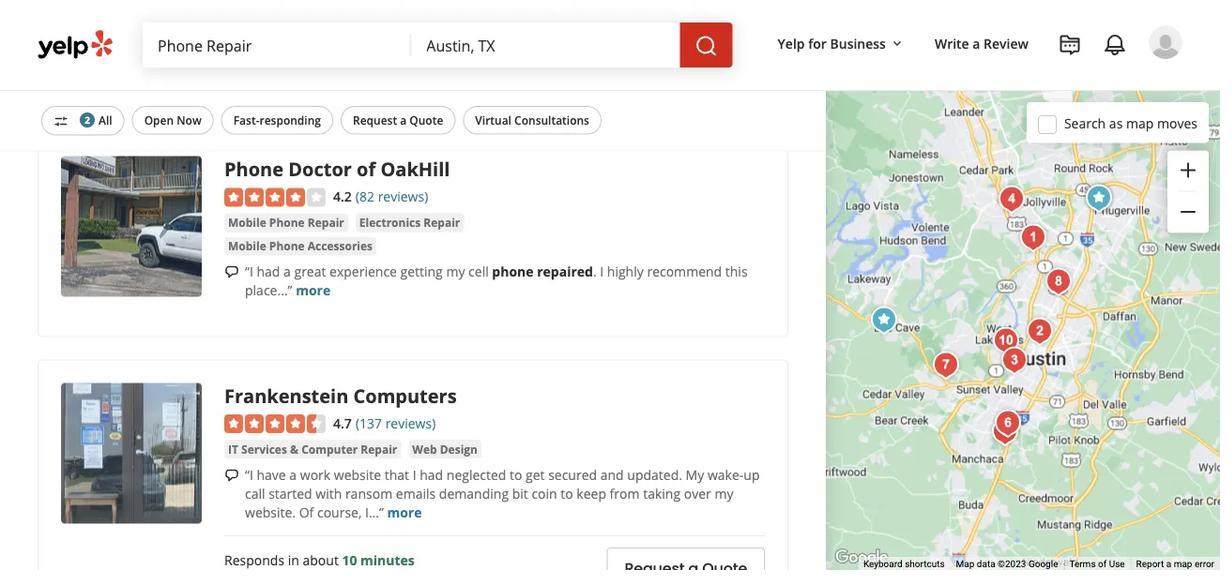 Task type: locate. For each thing, give the bounding box(es) containing it.
1 horizontal spatial get
[[526, 466, 545, 484]]

keyboard shortcuts button
[[864, 558, 945, 571]]

0 horizontal spatial map
[[1127, 114, 1154, 132]]

1 vertical spatial phone
[[492, 263, 534, 281]]

phone for "i had a great experience getting my cell
[[492, 263, 534, 281]]

2 vertical spatial "i
[[245, 466, 253, 484]]

accessories
[[308, 11, 373, 27], [308, 238, 373, 254]]

virtual consultations button
[[463, 106, 602, 135]]

i inside the "i have a work website that i had neglected to get secured and updated. my wake-up call started with ransom emails demanding bit coin to keep from taking over my website. of course, i…"
[[413, 466, 416, 484]]

1 vertical spatial accessories
[[308, 238, 373, 254]]

3 "i from the top
[[245, 466, 253, 484]]

4.7 star rating image
[[224, 415, 326, 434]]

repaired
[[505, 36, 561, 54], [537, 263, 593, 281]]

i…"
[[365, 504, 384, 522]]

electronics repair mobile phone accessories
[[228, 215, 460, 254]]

2 "i from the top
[[245, 263, 253, 281]]

error
[[1195, 559, 1215, 570]]

phone inside button
[[269, 215, 305, 230]]

had up emails
[[420, 466, 443, 484]]

of
[[299, 504, 314, 522]]

a right report
[[1167, 559, 1172, 570]]

to up "bit"
[[510, 466, 522, 484]]

course,
[[317, 504, 362, 522]]

website.
[[245, 504, 296, 522]]

zoom out image
[[1177, 201, 1200, 223]]

to left another
[[370, 36, 382, 54]]

&
[[290, 442, 299, 457]]

reviews) down computers
[[385, 414, 436, 432]]

0 horizontal spatial get
[[386, 36, 405, 54]]

a up started
[[289, 466, 297, 484]]

a inside request a quote button
[[400, 113, 407, 128]]

a right write
[[973, 34, 981, 52]]

1 vertical spatial more
[[296, 282, 331, 299]]

"i had a great experience getting my cell phone repaired
[[245, 263, 593, 281]]

if
[[629, 36, 637, 54]]

mobile up hope
[[228, 11, 266, 27]]

more link down never
[[285, 55, 320, 73]]

repair inside electronics repair mobile phone accessories
[[424, 215, 460, 230]]

repaired left again,
[[505, 36, 561, 54]]

"i left hope
[[245, 36, 253, 54]]

.
[[593, 263, 597, 281]]

2 none field from the left
[[426, 35, 665, 55]]

map region
[[806, 0, 1220, 571]]

mobile
[[228, 11, 266, 27], [228, 215, 266, 230], [228, 238, 266, 254]]

4.2
[[333, 188, 352, 205]]

a
[[973, 34, 981, 52], [400, 113, 407, 128], [284, 263, 291, 281], [289, 466, 297, 484], [1167, 559, 1172, 570]]

map left error
[[1174, 559, 1193, 570]]

repair inside the it services & computer repair button
[[361, 442, 397, 457]]

terms of use link
[[1070, 559, 1125, 570]]

reviews) for phone doctor of oakhill
[[378, 188, 428, 205]]

1 horizontal spatial my
[[715, 485, 734, 503]]

1 vertical spatial "i
[[245, 263, 253, 281]]

phone down 4.2 star rating "image"
[[269, 215, 305, 230]]

data
[[977, 559, 996, 570]]

"i right 16 speech v2 image
[[245, 466, 253, 484]]

more for great
[[296, 282, 331, 299]]

mobile phone accessories link up great
[[224, 237, 377, 256]]

recommend
[[647, 263, 722, 281]]

terms
[[1070, 559, 1096, 570]]

1 horizontal spatial to
[[510, 466, 522, 484]]

None search field
[[143, 23, 737, 68]]

1 horizontal spatial repair
[[361, 442, 397, 457]]

16 speech v2 image for "i hope i never have to get another
[[224, 38, 239, 53]]

1 vertical spatial mobile
[[228, 215, 266, 230]]

0 horizontal spatial none field
[[158, 35, 396, 55]]

0 vertical spatial my
[[446, 263, 465, 281]]

0 horizontal spatial of
[[357, 157, 376, 182]]

phone right another
[[460, 36, 502, 54]]

have right never
[[337, 36, 366, 54]]

0 vertical spatial mobile
[[228, 11, 266, 27]]

i right if
[[640, 36, 644, 54]]

0 vertical spatial map
[[1127, 114, 1154, 132]]

phone doctor of oakhill image
[[928, 347, 965, 384]]

about
[[303, 552, 339, 570]]

of left use
[[1098, 559, 1107, 570]]

0 vertical spatial get
[[386, 36, 405, 54]]

1 mobile phone accessories button from the top
[[224, 10, 377, 29]]

map right as in the right of the page
[[1127, 114, 1154, 132]]

a left quote
[[400, 113, 407, 128]]

from
[[610, 485, 640, 503]]

mobile down 4.2 star rating "image"
[[228, 215, 266, 230]]

my left cell
[[446, 263, 465, 281]]

0 vertical spatial to
[[370, 36, 382, 54]]

2 horizontal spatial to
[[561, 485, 573, 503]]

1 none field from the left
[[158, 35, 396, 55]]

map for error
[[1174, 559, 1193, 570]]

my down wake-
[[715, 485, 734, 503]]

great
[[294, 263, 326, 281]]

(82 reviews) link
[[356, 186, 428, 206]]

virtual consultations
[[475, 113, 590, 128]]

a inside the write a review link
[[973, 34, 981, 52]]

repair down 4.2
[[308, 215, 344, 230]]

again,
[[565, 36, 601, 54]]

report
[[1137, 559, 1164, 570]]

longhorn mac repair image
[[1081, 180, 1118, 217]]

map
[[1127, 114, 1154, 132], [1174, 559, 1193, 570]]

more
[[285, 55, 320, 73], [296, 282, 331, 299], [387, 504, 422, 522]]

"i up place..."
[[245, 263, 253, 281]]

4.2 link
[[333, 186, 352, 206]]

mobile phone accessories button up never
[[224, 10, 377, 29]]

1 horizontal spatial map
[[1174, 559, 1193, 570]]

4.2 star rating image
[[224, 188, 326, 207]]

0 vertical spatial accessories
[[308, 11, 373, 27]]

16 filter v2 image
[[54, 114, 69, 129]]

16 speech v2 image
[[224, 38, 239, 53], [224, 265, 239, 280]]

1up repairs image up ubreakifix icon
[[996, 342, 1034, 380]]

2 horizontal spatial repair
[[424, 215, 460, 230]]

search image
[[695, 35, 718, 57]]

have up call at the left bottom of the page
[[257, 466, 286, 484]]

hi-tech gadgets image
[[993, 181, 1031, 218]]

"i inside the "i have a work website that i had neglected to get secured and updated. my wake-up call started with ransom emails demanding bit coin to keep from taking over my website. of course, i…"
[[245, 466, 253, 484]]

0 vertical spatial 16 speech v2 image
[[224, 38, 239, 53]]

my inside the "i have a work website that i had neglected to get secured and updated. my wake-up call started with ransom emails demanding bit coin to keep from taking over my website. of course, i…"
[[715, 485, 734, 503]]

0 vertical spatial phone
[[460, 36, 502, 54]]

3 mobile from the top
[[228, 238, 266, 254]]

and
[[601, 466, 624, 484]]

web design
[[412, 442, 478, 457]]

mobile inside button
[[228, 215, 266, 230]]

1 16 speech v2 image from the top
[[224, 38, 239, 53]]

i right hope
[[292, 36, 295, 54]]

all
[[99, 113, 112, 128]]

1 vertical spatial to
[[510, 466, 522, 484]]

0 horizontal spatial had
[[257, 263, 280, 281]]

reviews) up electronics repair button
[[378, 188, 428, 205]]

mobile phone accessories link up never
[[224, 10, 377, 29]]

frankenstein computers image
[[1040, 263, 1078, 301]]

with
[[316, 485, 342, 503]]

0 vertical spatial of
[[357, 157, 376, 182]]

place..."
[[245, 282, 292, 299]]

mobile phone accessories button up great
[[224, 237, 377, 256]]

1 horizontal spatial none field
[[426, 35, 665, 55]]

repair right electronics
[[424, 215, 460, 230]]

fast-responding
[[234, 113, 321, 128]]

none field near
[[426, 35, 665, 55]]

projects image
[[1059, 34, 1082, 56]]

write a review link
[[927, 26, 1036, 60]]

more down never
[[285, 55, 320, 73]]

more link down emails
[[387, 504, 422, 522]]

2 mobile phone accessories button from the top
[[224, 237, 377, 256]]

1 vertical spatial my
[[715, 485, 734, 503]]

0 vertical spatial repaired
[[505, 36, 561, 54]]

1 vertical spatial map
[[1174, 559, 1193, 570]]

write
[[935, 34, 969, 52]]

1 vertical spatial have
[[257, 466, 286, 484]]

repair
[[308, 215, 344, 230], [424, 215, 460, 230], [361, 442, 397, 457]]

hope
[[257, 36, 288, 54]]

responds in about 10 minutes
[[224, 552, 415, 570]]

report a map error link
[[1137, 559, 1215, 570]]

1 vertical spatial 16 speech v2 image
[[224, 265, 239, 280]]

notifications image
[[1104, 34, 1127, 56]]

map data ©2023 google
[[956, 559, 1058, 570]]

"i have a work website that i had neglected to get secured and updated. my wake-up call started with ransom emails demanding bit coin to keep from taking over my website. of course, i…"
[[245, 466, 760, 522]]

phone down mobile phone repair button
[[269, 238, 305, 254]]

google image
[[831, 546, 893, 571]]

phone
[[269, 11, 305, 27], [224, 157, 284, 182], [269, 215, 305, 230], [269, 238, 305, 254]]

request a quote
[[353, 113, 443, 128]]

this
[[726, 263, 748, 281]]

1 horizontal spatial had
[[420, 466, 443, 484]]

work
[[300, 466, 331, 484]]

1 horizontal spatial of
[[1098, 559, 1107, 570]]

to down secured
[[561, 485, 573, 503]]

i inside the again, but if i do, i'll be back."
[[640, 36, 644, 54]]

1 vertical spatial more link
[[296, 282, 331, 299]]

taking
[[643, 485, 681, 503]]

quote
[[410, 113, 443, 128]]

get left another
[[386, 36, 405, 54]]

1 vertical spatial mobile phone accessories link
[[224, 237, 377, 256]]

search
[[1065, 114, 1106, 132]]

macdoctors image
[[866, 302, 903, 339]]

mobile inside electronics repair mobile phone accessories
[[228, 238, 266, 254]]

experience
[[330, 263, 397, 281]]

0 vertical spatial more link
[[285, 55, 320, 73]]

open now
[[144, 113, 202, 128]]

i inside . i highly recommend this place..."
[[600, 263, 604, 281]]

1 vertical spatial reviews)
[[385, 414, 436, 432]]

(82
[[356, 188, 375, 205]]

repair down (137
[[361, 442, 397, 457]]

mobile phone accessories link
[[224, 10, 377, 29], [224, 237, 377, 256]]

of up (82
[[357, 157, 376, 182]]

i right that
[[413, 466, 416, 484]]

fast-
[[234, 113, 260, 128]]

shortcuts
[[905, 559, 945, 570]]

get
[[386, 36, 405, 54], [526, 466, 545, 484]]

mobile down mobile phone repair button
[[228, 238, 266, 254]]

16 speech v2 image down the mobile phone repair link
[[224, 265, 239, 280]]

2 vertical spatial mobile
[[228, 238, 266, 254]]

0 vertical spatial mobile phone accessories button
[[224, 10, 377, 29]]

repaired for "i hope i never have to get another phone repaired
[[505, 36, 561, 54]]

1 horizontal spatial have
[[337, 36, 366, 54]]

more down great
[[296, 282, 331, 299]]

1 "i from the top
[[245, 36, 253, 54]]

design
[[440, 442, 478, 457]]

yelp for business button
[[770, 26, 912, 60]]

None field
[[158, 35, 396, 55], [426, 35, 665, 55]]

(137
[[356, 414, 382, 432]]

mobile inside "link"
[[228, 11, 266, 27]]

of
[[357, 157, 376, 182], [1098, 559, 1107, 570]]

it services & computer repair link
[[224, 440, 401, 459]]

2 accessories from the top
[[308, 238, 373, 254]]

had up place..."
[[257, 263, 280, 281]]

wake-
[[708, 466, 744, 484]]

Near text field
[[426, 35, 665, 55]]

0 horizontal spatial have
[[257, 466, 286, 484]]

cpr cell phone repair south austin image
[[987, 414, 1024, 451]]

©2023
[[998, 559, 1027, 570]]

phone right cell
[[492, 263, 534, 281]]

16 speech v2 image for "i had a great experience getting my cell
[[224, 265, 239, 280]]

none field find
[[158, 35, 396, 55]]

for
[[808, 34, 827, 52]]

1 mobile from the top
[[228, 11, 266, 27]]

mobile phone repair link
[[224, 214, 348, 232]]

2 all
[[85, 113, 112, 128]]

phone up find text field
[[269, 11, 305, 27]]

repaired left the highly
[[537, 263, 593, 281]]

2 mobile phone accessories link from the top
[[224, 237, 377, 256]]

repair inside mobile phone repair button
[[308, 215, 344, 230]]

"i for . i highly recommend this place..."
[[245, 263, 253, 281]]

1up repairs image down frankenstein computers icon
[[1021, 313, 1059, 351]]

4.7 link
[[333, 413, 352, 433]]

phone doctor of oakhill
[[224, 157, 450, 182]]

1 vertical spatial repaired
[[537, 263, 593, 281]]

0 horizontal spatial repair
[[308, 215, 344, 230]]

1 mobile phone accessories link from the top
[[224, 10, 377, 29]]

group
[[1168, 151, 1209, 233]]

electronics
[[359, 215, 421, 230]]

fast-responding button
[[221, 106, 333, 135]]

demanding
[[439, 485, 509, 503]]

0 vertical spatial mobile phone accessories link
[[224, 10, 377, 29]]

2 mobile from the top
[[228, 215, 266, 230]]

accessories up never
[[308, 11, 373, 27]]

0 vertical spatial more
[[285, 55, 320, 73]]

16 speech v2 image left hope
[[224, 38, 239, 53]]

get up coin
[[526, 466, 545, 484]]

1 vertical spatial mobile phone accessories button
[[224, 237, 377, 256]]

be
[[686, 36, 702, 54]]

1up repairs image
[[1021, 313, 1059, 351], [996, 342, 1034, 380]]

2 16 speech v2 image from the top
[[224, 265, 239, 280]]

1 vertical spatial get
[[526, 466, 545, 484]]

accessories up the experience
[[308, 238, 373, 254]]

bit
[[512, 485, 528, 503]]

i right "." at the top
[[600, 263, 604, 281]]

more link down great
[[296, 282, 331, 299]]

1 vertical spatial had
[[420, 466, 443, 484]]

mobile phone repair button
[[224, 214, 348, 232]]

in
[[288, 552, 299, 570]]

phone doctor of oakhill image
[[61, 157, 202, 297]]

0 horizontal spatial to
[[370, 36, 382, 54]]

mobile phone accessories button
[[224, 10, 377, 29], [224, 237, 377, 256]]

16 speech v2 image
[[224, 468, 239, 483]]

more link for never
[[285, 55, 320, 73]]

more down emails
[[387, 504, 422, 522]]

0 vertical spatial "i
[[245, 36, 253, 54]]

call
[[245, 485, 265, 503]]

0 vertical spatial reviews)
[[378, 188, 428, 205]]



Task type: describe. For each thing, give the bounding box(es) containing it.
ubreakifix image
[[990, 405, 1027, 443]]

repaired for "i had a great experience getting my cell phone repaired
[[537, 263, 593, 281]]

Find text field
[[158, 35, 396, 55]]

coin
[[532, 485, 557, 503]]

"i hope i never have to get another phone repaired
[[245, 36, 561, 54]]

a for request
[[400, 113, 407, 128]]

ruby a. image
[[1149, 25, 1183, 59]]

cell
[[469, 263, 489, 281]]

map
[[956, 559, 975, 570]]

phone for "i hope i never have to get another
[[460, 36, 502, 54]]

over
[[684, 485, 711, 503]]

business
[[830, 34, 886, 52]]

ubreakifix image
[[61, 0, 202, 70]]

a for report
[[1167, 559, 1172, 570]]

responding
[[260, 113, 321, 128]]

terms of use
[[1070, 559, 1125, 570]]

more for never
[[285, 55, 320, 73]]

more link for great
[[296, 282, 331, 299]]

i'll
[[670, 36, 683, 54]]

secured
[[548, 466, 597, 484]]

2
[[85, 114, 90, 126]]

back."
[[245, 55, 282, 73]]

up
[[744, 466, 760, 484]]

atx cell repair image
[[1015, 219, 1052, 257]]

a inside the "i have a work website that i had neglected to get secured and updated. my wake-up call started with ransom emails demanding bit coin to keep from taking over my website. of course, i…"
[[289, 466, 297, 484]]

0 vertical spatial had
[[257, 263, 280, 281]]

but
[[605, 36, 625, 54]]

it services & computer repair
[[228, 442, 397, 457]]

user actions element
[[763, 23, 1209, 139]]

frankenstein
[[224, 383, 349, 409]]

getting
[[400, 263, 443, 281]]

keyboard
[[864, 559, 903, 570]]

minutes
[[361, 552, 415, 570]]

another
[[408, 36, 457, 54]]

pro xi image
[[1152, 111, 1190, 149]]

mobile phone accessories button for second mobile phone accessories "link" from the bottom
[[224, 10, 377, 29]]

computer
[[301, 442, 358, 457]]

request
[[353, 113, 397, 128]]

have inside the "i have a work website that i had neglected to get secured and updated. my wake-up call started with ransom emails demanding bit coin to keep from taking over my website. of course, i…"
[[257, 466, 286, 484]]

(137 reviews) link
[[356, 413, 436, 433]]

consultations
[[515, 113, 590, 128]]

(82 reviews)
[[356, 188, 428, 205]]

"i for again, but if i do, i'll be back."
[[245, 36, 253, 54]]

mobile for mobile phone accessories
[[228, 11, 266, 27]]

highly
[[607, 263, 644, 281]]

frankenstein computers link
[[224, 383, 457, 409]]

frankenstein computers image
[[61, 383, 202, 524]]

a for write
[[973, 34, 981, 52]]

oakhill
[[381, 157, 450, 182]]

write a review
[[935, 34, 1029, 52]]

reviews) for frankenstein computers
[[385, 414, 436, 432]]

emails
[[396, 485, 436, 503]]

web
[[412, 442, 437, 457]]

1 accessories from the top
[[308, 11, 373, 27]]

had inside the "i have a work website that i had neglected to get secured and updated. my wake-up call started with ransom emails demanding bit coin to keep from taking over my website. of course, i…"
[[420, 466, 443, 484]]

updated.
[[627, 466, 682, 484]]

web design link
[[409, 440, 482, 459]]

it services & computer repair button
[[224, 440, 401, 459]]

zoom in image
[[1177, 159, 1200, 182]]

my
[[686, 466, 704, 484]]

10
[[342, 552, 357, 570]]

it
[[228, 442, 238, 457]]

electronics repair link
[[356, 214, 464, 232]]

computers
[[353, 383, 457, 409]]

that
[[385, 466, 409, 484]]

never
[[299, 36, 333, 54]]

0 horizontal spatial my
[[446, 263, 465, 281]]

filters group
[[38, 106, 605, 136]]

mobile phone accessories button for 2nd mobile phone accessories "link" from the top of the page
[[224, 237, 377, 256]]

do,
[[647, 36, 666, 54]]

phone inside "link"
[[269, 11, 305, 27]]

doctor
[[288, 157, 352, 182]]

mobile phone accessories
[[228, 11, 373, 27]]

map for moves
[[1127, 114, 1154, 132]]

google
[[1029, 559, 1058, 570]]

a left great
[[284, 263, 291, 281]]

yelp
[[778, 34, 805, 52]]

0 vertical spatial have
[[337, 36, 366, 54]]

2 vertical spatial to
[[561, 485, 573, 503]]

2 vertical spatial more link
[[387, 504, 422, 522]]

16 chevron down v2 image
[[890, 36, 905, 51]]

keyboard shortcuts
[[864, 559, 945, 570]]

longhorn mac repair image
[[1081, 180, 1118, 217]]

frankenstein computers
[[224, 383, 457, 409]]

bee caves wireless image
[[988, 322, 1025, 360]]

phone inside electronics repair mobile phone accessories
[[269, 238, 305, 254]]

open
[[144, 113, 174, 128]]

phone up 4.2 star rating "image"
[[224, 157, 284, 182]]

. i highly recommend this place..."
[[245, 263, 748, 299]]

responds
[[224, 552, 285, 570]]

request a quote button
[[341, 106, 456, 135]]

2 vertical spatial more
[[387, 504, 422, 522]]

1 vertical spatial of
[[1098, 559, 1107, 570]]

accessories inside electronics repair mobile phone accessories
[[308, 238, 373, 254]]

review
[[984, 34, 1029, 52]]

as
[[1110, 114, 1123, 132]]

use
[[1109, 559, 1125, 570]]

report a map error
[[1137, 559, 1215, 570]]

get inside the "i have a work website that i had neglected to get secured and updated. my wake-up call started with ransom emails demanding bit coin to keep from taking over my website. of course, i…"
[[526, 466, 545, 484]]

mobile for mobile phone repair
[[228, 215, 266, 230]]

moves
[[1158, 114, 1198, 132]]

now
[[177, 113, 202, 128]]

services
[[241, 442, 287, 457]]

website
[[334, 466, 381, 484]]



Task type: vqa. For each thing, say whether or not it's contained in the screenshot.
Up at the bottom of page
yes



